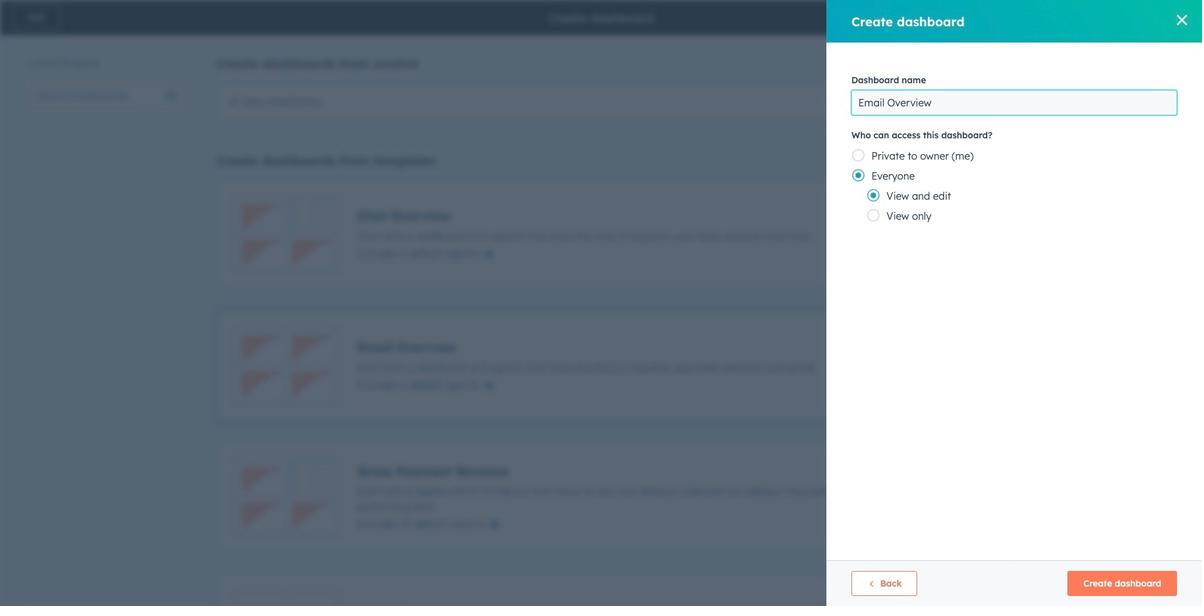 Task type: locate. For each thing, give the bounding box(es) containing it.
None checkbox
[[217, 178, 1163, 290], [217, 310, 1163, 421], [217, 441, 1163, 553], [217, 178, 1163, 290], [217, 310, 1163, 421], [217, 441, 1163, 553]]

close image
[[1177, 15, 1187, 25]]

None text field
[[852, 90, 1177, 115]]

Search search field
[[30, 83, 187, 108]]

None checkbox
[[217, 81, 1163, 123], [217, 573, 1163, 606], [217, 81, 1163, 123], [217, 573, 1163, 606]]



Task type: vqa. For each thing, say whether or not it's contained in the screenshot.
content.
no



Task type: describe. For each thing, give the bounding box(es) containing it.
page section element
[[0, 0, 1202, 35]]



